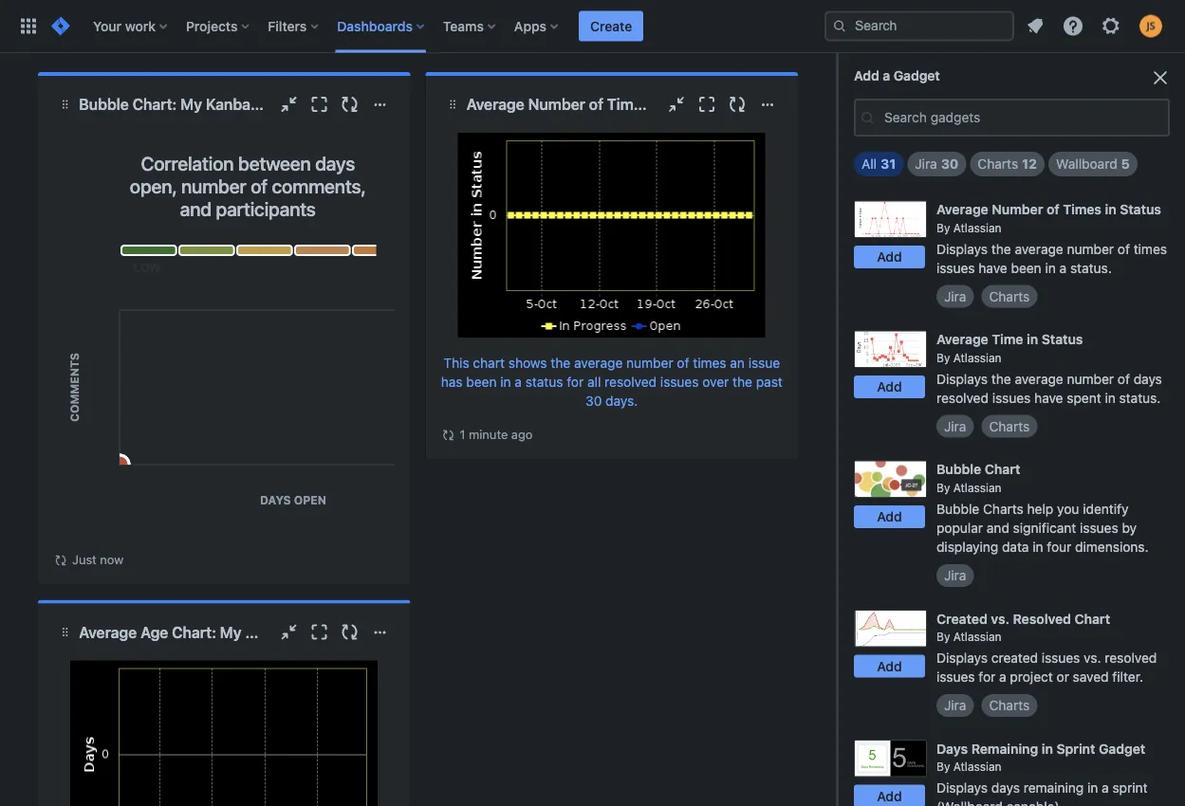Task type: vqa. For each thing, say whether or not it's contained in the screenshot.
Just
yes



Task type: locate. For each thing, give the bounding box(es) containing it.
and
[[180, 197, 212, 220], [987, 520, 1010, 536]]

add down created vs. resolved chart image
[[877, 659, 902, 674]]

3 atlassian from the top
[[954, 351, 1002, 365]]

add down days remaining in sprint gadget image
[[877, 789, 902, 804]]

project
[[1010, 670, 1053, 685]]

an arrow curved in a circular way on the button that refreshes the dashboard image
[[441, 428, 456, 443]]

undefined generated chart image image inside average number of times in status : my kanban project region
[[458, 133, 766, 338]]

1 horizontal spatial status
[[1120, 202, 1162, 217]]

the down number
[[992, 241, 1012, 257]]

dashboards button
[[332, 11, 432, 41]]

been down number
[[1011, 260, 1042, 276]]

charts left help
[[983, 501, 1024, 517]]

been inside this chart shows the average number of times an issue has been in a status for all resolved issues over the past 30 days.
[[466, 374, 497, 390]]

6 by from the top
[[937, 761, 951, 774]]

days inside average age chart by atlassian displays the average number of days issues have been unresolved.
[[1134, 111, 1163, 127]]

close icon image
[[1150, 66, 1172, 89]]

charts up time
[[990, 289, 1030, 304]]

will
[[405, 17, 425, 32]]

vs.
[[991, 611, 1010, 627], [1084, 651, 1102, 666]]

number up days.
[[627, 355, 674, 371]]

5 atlassian from the top
[[954, 631, 1002, 644]]

been
[[1011, 130, 1042, 146], [1011, 260, 1042, 276], [466, 374, 497, 390]]

1 horizontal spatial 30
[[941, 156, 959, 172]]

teams
[[443, 18, 484, 34]]

add for average age chart
[[877, 119, 902, 135]]

the inside average time in status by atlassian displays the average number of days resolved issues have spent in status.
[[992, 371, 1012, 387]]

by inside average time in status by atlassian displays the average number of days resolved issues have spent in status.
[[937, 351, 951, 365]]

participants
[[216, 197, 316, 220]]

0 vertical spatial been
[[1011, 130, 1042, 146]]

charts down project
[[990, 698, 1030, 714]]

a down the created
[[1000, 670, 1007, 685]]

1 add button from the top
[[854, 116, 925, 138]]

remaining
[[1024, 781, 1084, 796]]

1 horizontal spatial age
[[992, 71, 1017, 87]]

1 horizontal spatial undefined generated chart image image
[[458, 133, 766, 338]]

1 minute ago
[[460, 428, 533, 442]]

over
[[703, 374, 729, 390]]

30
[[941, 156, 959, 172], [586, 393, 602, 409]]

charts down average time in status by atlassian displays the average number of days resolved issues have spent in status.
[[990, 419, 1030, 434]]

add
[[854, 68, 880, 84], [877, 119, 902, 135], [877, 249, 902, 265], [877, 379, 902, 395], [877, 509, 902, 525], [877, 659, 902, 674], [877, 789, 902, 804]]

1 vertical spatial 30
[[586, 393, 602, 409]]

age inside average age chart by atlassian displays the average number of days issues have been unresolved.
[[992, 71, 1017, 87]]

chart inside bubble chart by atlassian bubble charts help you identify popular and significant issues by displaying data in four dimensions.
[[985, 462, 1021, 478]]

30 left the charts 12
[[941, 156, 959, 172]]

add button down average time in status image
[[854, 376, 925, 399]]

displays inside average time in status by atlassian displays the average number of days resolved issues have spent in status.
[[937, 371, 988, 387]]

bubble
[[79, 95, 129, 113], [937, 462, 982, 478], [937, 501, 980, 517]]

a down times
[[1060, 260, 1067, 276]]

add button for displays the average number of days resolved issues have spent in status.
[[854, 376, 925, 399]]

number inside average age chart by atlassian displays the average number of days issues have been unresolved.
[[1067, 111, 1114, 127]]

add down "bubble chart" image
[[877, 509, 902, 525]]

charts for number
[[990, 289, 1030, 304]]

currently
[[140, 17, 195, 32]]

by right average number of times in status image
[[937, 221, 951, 234]]

now
[[100, 553, 124, 567]]

atlassian inside days remaining in sprint gadget by atlassian displays days remaining in a sprint (wallboard capable)
[[954, 761, 1002, 774]]

data
[[1002, 539, 1029, 555]]

1 vertical spatial status
[[1042, 332, 1084, 347]]

add for average number of times in status
[[877, 249, 902, 265]]

banner
[[0, 0, 1186, 53]]

average down number
[[1015, 241, 1064, 257]]

add for average time in status
[[877, 379, 902, 395]]

jira for average age chart
[[944, 158, 967, 174]]

more actions for bubble chart: my kanban project gadget image
[[369, 93, 392, 116]]

average inside average number of times in status by atlassian displays the average number of times issues have been in a status.
[[937, 202, 989, 217]]

number inside this chart shows the average number of times an issue has been in a status for all resolved issues over the past 30 days.
[[627, 355, 674, 371]]

for inside 'created vs. resolved chart by atlassian displays created issues vs. resolved issues for a project or saved filter.'
[[979, 670, 996, 685]]

average up unresolved.
[[1015, 111, 1064, 127]]

all
[[862, 156, 877, 172]]

2 vertical spatial been
[[466, 374, 497, 390]]

0 horizontal spatial for
[[567, 374, 584, 390]]

status down the 5
[[1120, 202, 1162, 217]]

by inside average number of times in status by atlassian displays the average number of times issues have been in a status.
[[937, 221, 951, 234]]

add button down created vs. resolved chart image
[[854, 655, 925, 678]]

by inside days remaining in sprint gadget by atlassian displays days remaining in a sprint (wallboard capable)
[[937, 761, 951, 774]]

chart up search gadgets field
[[1021, 71, 1056, 87]]

6 add button from the top
[[854, 785, 925, 807]]

1 vertical spatial have
[[979, 260, 1008, 276]]

charts for vs.
[[990, 698, 1030, 714]]

4 add button from the top
[[854, 506, 925, 529]]

average inside average time in status by atlassian displays the average number of days resolved issues have spent in status.
[[937, 332, 989, 347]]

gadget inside days remaining in sprint gadget by atlassian displays days remaining in a sprint (wallboard capable)
[[1099, 741, 1146, 757]]

chart right resolved
[[1075, 611, 1111, 627]]

1 horizontal spatial for
[[979, 670, 996, 685]]

atlassian inside average number of times in status by atlassian displays the average number of times issues have been in a status.
[[954, 221, 1002, 234]]

1 displays from the top
[[937, 111, 988, 127]]

jira for bubble chart
[[944, 568, 967, 584]]

project up between
[[263, 95, 314, 113]]

0 horizontal spatial 30
[[586, 393, 602, 409]]

0 horizontal spatial age
[[141, 624, 168, 642]]

1 vertical spatial kanban
[[245, 624, 299, 642]]

atlassian up popular
[[954, 481, 1002, 495]]

issues inside average age chart by atlassian displays the average number of days issues have been unresolved.
[[937, 130, 975, 146]]

gadget down search field
[[894, 68, 940, 84]]

1 vertical spatial gadget
[[1099, 741, 1146, 757]]

2 horizontal spatial resolved
[[1105, 651, 1157, 666]]

saved right the or
[[1073, 670, 1109, 685]]

have inside average age chart by atlassian displays the average number of days issues have been unresolved.
[[979, 130, 1008, 146]]

status inside average number of times in status by atlassian displays the average number of times issues have been in a status.
[[1120, 202, 1162, 217]]

add button for displays the average number of times issues have been in a status.
[[854, 246, 925, 269]]

and inside correlation between days open, number of comments, and participants
[[180, 197, 212, 220]]

2 displays from the top
[[937, 241, 988, 257]]

1 horizontal spatial status.
[[1120, 390, 1161, 406]]

0 horizontal spatial status
[[1042, 332, 1084, 347]]

my left minimize average age chart: my kanban project image on the bottom
[[220, 624, 242, 642]]

displays inside 'created vs. resolved chart by atlassian displays created issues vs. resolved issues for a project or saved filter.'
[[937, 651, 988, 666]]

by down days
[[937, 761, 951, 774]]

all 31
[[862, 156, 896, 172]]

1 vertical spatial status.
[[1120, 390, 1161, 406]]

or
[[1057, 670, 1070, 685]]

by right average time in status image
[[937, 351, 951, 365]]

my up the correlation
[[181, 95, 202, 113]]

be
[[429, 17, 444, 32]]

average up all
[[574, 355, 623, 371]]

average inside average time in status by atlassian displays the average number of days resolved issues have spent in status.
[[1015, 371, 1064, 387]]

0 horizontal spatial times
[[693, 355, 727, 371]]

add button up 31
[[854, 116, 925, 138]]

average for average age chart: my kanban project
[[79, 624, 137, 642]]

4 atlassian from the top
[[954, 481, 1002, 495]]

status.
[[1071, 260, 1112, 276], [1120, 390, 1161, 406]]

0 vertical spatial times
[[1134, 241, 1168, 257]]

atlassian inside 'created vs. resolved chart by atlassian displays created issues vs. resolved issues for a project or saved filter.'
[[954, 631, 1002, 644]]

add a gadget
[[854, 68, 940, 84]]

the down time
[[992, 371, 1012, 387]]

days inside days remaining in sprint gadget by atlassian displays days remaining in a sprint (wallboard capable)
[[992, 781, 1020, 796]]

atlassian down number
[[954, 221, 1002, 234]]

1 horizontal spatial times
[[1134, 241, 1168, 257]]

1 horizontal spatial saved
[[1073, 670, 1109, 685]]

settings image
[[1100, 15, 1123, 37]]

1 vertical spatial age
[[141, 624, 168, 642]]

atlassian
[[954, 91, 1002, 104], [954, 221, 1002, 234], [954, 351, 1002, 365], [954, 481, 1002, 495], [954, 631, 1002, 644], [954, 761, 1002, 774]]

add up 31
[[877, 119, 902, 135]]

charts
[[978, 156, 1019, 172], [990, 158, 1030, 174], [990, 289, 1030, 304], [990, 419, 1030, 434], [983, 501, 1024, 517], [990, 698, 1030, 714]]

charts up number
[[990, 158, 1030, 174]]

bubble chart: my kanban project
[[79, 95, 314, 113]]

issue
[[749, 355, 780, 371]]

open,
[[130, 175, 177, 197]]

have down number
[[979, 260, 1008, 276]]

0 horizontal spatial resolved
[[605, 374, 657, 390]]

number down the correlation
[[181, 175, 246, 197]]

for down the created
[[979, 670, 996, 685]]

days inside average time in status by atlassian displays the average number of days resolved issues have spent in status.
[[1134, 371, 1163, 387]]

0 vertical spatial undefined generated chart image image
[[458, 133, 766, 338]]

add button down days remaining in sprint gadget image
[[854, 785, 925, 807]]

displays inside average age chart by atlassian displays the average number of days issues have been unresolved.
[[937, 111, 988, 127]]

0 horizontal spatial and
[[180, 197, 212, 220]]

1 horizontal spatial resolved
[[937, 390, 989, 406]]

1 vertical spatial been
[[1011, 260, 1042, 276]]

2 by from the top
[[937, 221, 951, 234]]

average down jira 30
[[937, 202, 989, 217]]

issues inside bubble chart by atlassian bubble charts help you identify popular and significant issues by displaying data in four dimensions.
[[1080, 520, 1119, 536]]

0 vertical spatial have
[[979, 130, 1008, 146]]

2 add button from the top
[[854, 246, 925, 269]]

1 vertical spatial chart:
[[172, 624, 216, 642]]

spent
[[1067, 390, 1102, 406]]

days.
[[606, 393, 638, 409]]

0 vertical spatial my
[[181, 95, 202, 113]]

search image
[[832, 19, 848, 34]]

saved right be
[[448, 17, 484, 32]]

your
[[244, 17, 271, 32]]

the up the status
[[551, 355, 571, 371]]

by inside 'created vs. resolved chart by atlassian displays created issues vs. resolved issues for a project or saved filter.'
[[937, 631, 951, 644]]

1 horizontal spatial gadget
[[1099, 741, 1146, 757]]

sprint
[[1057, 741, 1096, 757]]

average for average time in status by atlassian displays the average number of days resolved issues have spent in status.
[[937, 332, 989, 347]]

have left spent
[[1035, 390, 1064, 406]]

gadget up sprint
[[1099, 741, 1146, 757]]

a down search field
[[883, 68, 891, 84]]

2 vertical spatial have
[[1035, 390, 1064, 406]]

average
[[1015, 111, 1064, 127], [1015, 241, 1064, 257], [574, 355, 623, 371], [1015, 371, 1064, 387]]

1 atlassian from the top
[[954, 91, 1002, 104]]

chart: up the correlation
[[133, 95, 177, 113]]

1 horizontal spatial and
[[987, 520, 1010, 536]]

1 vertical spatial times
[[693, 355, 727, 371]]

atlassian down created
[[954, 631, 1002, 644]]

average down "now"
[[79, 624, 137, 642]]

bubble for bubble chart by atlassian bubble charts help you identify popular and significant issues by displaying data in four dimensions.
[[937, 462, 982, 478]]

chart up significant in the bottom of the page
[[985, 462, 1021, 478]]

chart: left minimize average age chart: my kanban project image on the bottom
[[172, 624, 216, 642]]

jira
[[915, 156, 938, 172], [944, 158, 967, 174], [944, 289, 967, 304], [944, 419, 967, 434], [944, 568, 967, 584], [944, 698, 967, 714]]

have inside average number of times in status by atlassian displays the average number of times issues have been in a status.
[[979, 260, 1008, 276]]

kanban left maximize average age chart: my kanban project image
[[245, 624, 299, 642]]

for
[[567, 374, 584, 390], [979, 670, 996, 685]]

by up popular
[[937, 481, 951, 495]]

0 horizontal spatial status.
[[1071, 260, 1112, 276]]

status right time
[[1042, 332, 1084, 347]]

your profile and settings image
[[1140, 15, 1163, 37]]

the
[[992, 111, 1012, 127], [992, 241, 1012, 257], [551, 355, 571, 371], [992, 371, 1012, 387], [733, 374, 753, 390]]

average time in status image
[[854, 331, 927, 368]]

add down average time in status image
[[877, 379, 902, 395]]

this chart shows the average number of times an issue has been in a status for all resolved issues over the past 30 days.
[[441, 355, 783, 409]]

refresh average age chart: my kanban project image
[[338, 621, 361, 644]]

chart inside average age chart by atlassian displays the average number of days issues have been unresolved.
[[1021, 71, 1056, 87]]

3 add button from the top
[[854, 376, 925, 399]]

age
[[992, 71, 1017, 87], [141, 624, 168, 642]]

1 vertical spatial saved
[[1073, 670, 1109, 685]]

average
[[937, 71, 989, 87], [937, 202, 989, 217], [937, 332, 989, 347], [79, 624, 137, 642]]

issues
[[937, 130, 975, 146], [937, 260, 975, 276], [661, 374, 699, 390], [993, 390, 1031, 406], [1080, 520, 1119, 536], [1042, 651, 1081, 666], [937, 670, 975, 685]]

average left time
[[937, 332, 989, 347]]

for left all
[[567, 374, 584, 390]]

1 vertical spatial bubble
[[937, 462, 982, 478]]

by down created
[[937, 631, 951, 644]]

2 atlassian from the top
[[954, 221, 1002, 234]]

primary element
[[11, 0, 825, 53]]

and up data
[[987, 520, 1010, 536]]

0 vertical spatial project
[[263, 95, 314, 113]]

0 vertical spatial status
[[1120, 202, 1162, 217]]

average inside average age chart by atlassian displays the average number of days issues have been unresolved.
[[937, 71, 989, 87]]

0 vertical spatial vs.
[[991, 611, 1010, 627]]

add down search field
[[854, 68, 880, 84]]

project
[[263, 95, 314, 113], [303, 624, 353, 642]]

notifications image
[[1024, 15, 1047, 37]]

average inside this chart shows the average number of times an issue has been in a status for all resolved issues over the past 30 days.
[[574, 355, 623, 371]]

number up unresolved.
[[1067, 111, 1114, 127]]

the inside average age chart by atlassian displays the average number of days issues have been unresolved.
[[992, 111, 1012, 127]]

jira for created vs. resolved chart
[[944, 698, 967, 714]]

of
[[1118, 111, 1130, 127], [251, 175, 268, 197], [1047, 202, 1060, 217], [1118, 241, 1130, 257], [677, 355, 690, 371], [1118, 371, 1130, 387]]

by down the add a gadget
[[937, 91, 951, 104]]

3 by from the top
[[937, 351, 951, 365]]

atlassian down time
[[954, 351, 1002, 365]]

created
[[992, 651, 1038, 666]]

jira software image
[[49, 15, 72, 37], [49, 15, 72, 37]]

changes
[[348, 17, 402, 32]]

6 atlassian from the top
[[954, 761, 1002, 774]]

1 vertical spatial for
[[979, 670, 996, 685]]

status inside average time in status by atlassian displays the average number of days resolved issues have spent in status.
[[1042, 332, 1084, 347]]

30 down all
[[586, 393, 602, 409]]

1 horizontal spatial my
[[220, 624, 242, 642]]

a down shows
[[515, 374, 522, 390]]

significant
[[1013, 520, 1077, 536]]

gadget
[[894, 68, 940, 84], [1099, 741, 1146, 757]]

you
[[1058, 501, 1080, 517]]

your work
[[93, 18, 156, 34]]

teams button
[[437, 11, 503, 41]]

resolved
[[605, 374, 657, 390], [937, 390, 989, 406], [1105, 651, 1157, 666]]

average for average number of times in status by atlassian displays the average number of times issues have been in a status.
[[937, 202, 989, 217]]

3 displays from the top
[[937, 371, 988, 387]]

0 vertical spatial status.
[[1071, 260, 1112, 276]]

been up 12 at the top of page
[[1011, 130, 1042, 146]]

and down the correlation
[[180, 197, 212, 220]]

0 vertical spatial for
[[567, 374, 584, 390]]

the up the charts 12
[[992, 111, 1012, 127]]

a inside 'created vs. resolved chart by atlassian displays created issues vs. resolved issues for a project or saved filter.'
[[1000, 670, 1007, 685]]

5 add button from the top
[[854, 655, 925, 678]]

apps button
[[509, 11, 566, 41]]

sprint
[[1113, 781, 1148, 796]]

1 vertical spatial vs.
[[1084, 651, 1102, 666]]

add button down average number of times in status image
[[854, 246, 925, 269]]

saved
[[448, 17, 484, 32], [1073, 670, 1109, 685]]

4 by from the top
[[937, 481, 951, 495]]

status. down times
[[1071, 260, 1112, 276]]

displaying
[[937, 539, 999, 555]]

0 vertical spatial kanban
[[206, 95, 259, 113]]

maximize average age chart: my kanban project image
[[308, 621, 331, 644]]

31
[[881, 156, 896, 172]]

0 vertical spatial chart
[[1021, 71, 1056, 87]]

0 vertical spatial bubble
[[79, 95, 129, 113]]

charts for time
[[990, 419, 1030, 434]]

4 displays from the top
[[937, 651, 988, 666]]

1 by from the top
[[937, 91, 951, 104]]

5 by from the top
[[937, 631, 951, 644]]

0 vertical spatial age
[[992, 71, 1017, 87]]

add down average number of times in status image
[[877, 249, 902, 265]]

times
[[1063, 202, 1102, 217]]

1 horizontal spatial vs.
[[1084, 651, 1102, 666]]

average inside average age chart by atlassian displays the average number of days issues have been unresolved.
[[1015, 111, 1064, 127]]

have up the charts 12
[[979, 130, 1008, 146]]

status
[[1120, 202, 1162, 217], [1042, 332, 1084, 347]]

5 displays from the top
[[937, 781, 988, 796]]

kanban
[[206, 95, 259, 113], [245, 624, 299, 642]]

days
[[937, 741, 968, 757]]

appswitcher icon image
[[17, 15, 40, 37]]

average age chart image
[[854, 70, 927, 108]]

1 vertical spatial chart
[[985, 462, 1021, 478]]

0 horizontal spatial undefined generated chart image image
[[70, 661, 378, 807]]

2 vertical spatial chart
[[1075, 611, 1111, 627]]

of inside correlation between days open, number of comments, and participants
[[251, 175, 268, 197]]

displays inside average number of times in status by atlassian displays the average number of times issues have been in a status.
[[937, 241, 988, 257]]

resolved
[[1013, 611, 1072, 627]]

average number of times in status by atlassian displays the average number of times issues have been in a status.
[[937, 202, 1168, 276]]

of inside this chart shows the average number of times an issue has been in a status for all resolved issues over the past 30 days.
[[677, 355, 690, 371]]

atlassian up the charts 12
[[954, 91, 1002, 104]]

status. right spent
[[1120, 390, 1161, 406]]

days
[[1134, 111, 1163, 127], [315, 152, 355, 174], [1134, 371, 1163, 387], [992, 781, 1020, 796]]

number
[[1067, 111, 1114, 127], [181, 175, 246, 197], [1067, 241, 1114, 257], [627, 355, 674, 371], [1067, 371, 1114, 387]]

average down time
[[1015, 371, 1064, 387]]

number down times
[[1067, 241, 1114, 257]]

in inside this chart shows the average number of times an issue has been in a status for all resolved issues over the past 30 days.
[[501, 374, 511, 390]]

atlassian down days
[[954, 761, 1002, 774]]

1 vertical spatial and
[[987, 520, 1010, 536]]

average down search field
[[937, 71, 989, 87]]

project right minimize average age chart: my kanban project image on the bottom
[[303, 624, 353, 642]]

a
[[883, 68, 891, 84], [1060, 260, 1067, 276], [515, 374, 522, 390], [1000, 670, 1007, 685], [1102, 781, 1109, 796]]

0 horizontal spatial gadget
[[894, 68, 940, 84]]

number up spent
[[1067, 371, 1114, 387]]

add button down "bubble chart" image
[[854, 506, 925, 529]]

a left sprint
[[1102, 781, 1109, 796]]

undefined generated chart image image
[[458, 133, 766, 338], [70, 661, 378, 807]]

0 horizontal spatial saved
[[448, 17, 484, 32]]

issues inside average time in status by atlassian displays the average number of days resolved issues have spent in status.
[[993, 390, 1031, 406]]

2 vertical spatial bubble
[[937, 501, 980, 517]]

kanban left minimize bubble chart: my kanban project icon
[[206, 95, 259, 113]]

been down chart
[[466, 374, 497, 390]]

average number of times in status : my kanban project region
[[441, 133, 783, 445]]

0 vertical spatial and
[[180, 197, 212, 220]]



Task type: describe. For each thing, give the bounding box(es) containing it.
add button for displays created issues vs. resolved issues for a project or saved filter.
[[854, 655, 925, 678]]

in inside bubble chart by atlassian bubble charts help you identify popular and significant issues by displaying data in four dimensions.
[[1033, 539, 1044, 555]]

an arrow curved in a circular way on the button that refreshes the dashboard image
[[53, 553, 68, 568]]

filters
[[268, 18, 307, 34]]

popular
[[937, 520, 983, 536]]

dimensions.
[[1076, 539, 1149, 555]]

add button for bubble charts help you identify popular and significant issues by displaying data in four dimensions.
[[854, 506, 925, 529]]

charts for age
[[990, 158, 1030, 174]]

average inside average number of times in status by atlassian displays the average number of times issues have been in a status.
[[1015, 241, 1064, 257]]

minimize average age chart: my kanban project image
[[278, 621, 300, 644]]

are
[[117, 17, 137, 32]]

comments,
[[272, 175, 366, 197]]

remaining
[[972, 741, 1039, 757]]

the inside average number of times in status by atlassian displays the average number of times issues have been in a status.
[[992, 241, 1012, 257]]

times inside this chart shows the average number of times an issue has been in a status for all resolved issues over the past 30 days.
[[693, 355, 727, 371]]

0 vertical spatial saved
[[448, 17, 484, 32]]

four
[[1047, 539, 1072, 555]]

charts left 12 at the top of page
[[978, 156, 1019, 172]]

capable)
[[1007, 800, 1060, 807]]

30 inside this chart shows the average number of times an issue has been in a status for all resolved issues over the past 30 days.
[[586, 393, 602, 409]]

correlation
[[141, 152, 234, 174]]

number inside correlation between days open, number of comments, and participants
[[181, 175, 246, 197]]

0 horizontal spatial vs.
[[991, 611, 1010, 627]]

dashboard.
[[275, 17, 344, 32]]

atlassian inside average age chart by atlassian displays the average number of days issues have been unresolved.
[[954, 91, 1002, 104]]

just now
[[72, 553, 124, 567]]

banner containing your work
[[0, 0, 1186, 53]]

number inside average number of times in status by atlassian displays the average number of times issues have been in a status.
[[1067, 241, 1114, 257]]

created
[[937, 611, 988, 627]]

identify
[[1083, 501, 1129, 517]]

this chart shows the average number of times an issue has been in a status for all resolved issues over the past 30 days. link
[[441, 355, 783, 409]]

0 vertical spatial chart:
[[133, 95, 177, 113]]

past
[[756, 374, 783, 390]]

average number of times in status image
[[854, 201, 927, 238]]

add button for displays days remaining in a sprint (wallboard capable)
[[854, 785, 925, 807]]

1 vertical spatial undefined generated chart image image
[[70, 661, 378, 807]]

create button
[[579, 11, 644, 41]]

wallboard 5
[[1057, 156, 1130, 172]]

add for days remaining in sprint gadget
[[877, 789, 902, 804]]

for inside this chart shows the average number of times an issue has been in a status for all resolved issues over the past 30 days.
[[567, 374, 584, 390]]

more actions for average number of times in status : my kanban project gadget image
[[757, 93, 779, 116]]

number
[[992, 202, 1044, 217]]

status. inside average time in status by atlassian displays the average number of days resolved issues have spent in status.
[[1120, 390, 1161, 406]]

0 vertical spatial 30
[[941, 156, 959, 172]]

displays inside days remaining in sprint gadget by atlassian displays days remaining in a sprint (wallboard capable)
[[937, 781, 988, 796]]

average for average age chart by atlassian displays the average number of days issues have been unresolved.
[[937, 71, 989, 87]]

add button for displays the average number of days issues have been unresolved.
[[854, 116, 925, 138]]

atlassian inside average time in status by atlassian displays the average number of days resolved issues have spent in status.
[[954, 351, 1002, 365]]

a inside days remaining in sprint gadget by atlassian displays days remaining in a sprint (wallboard capable)
[[1102, 781, 1109, 796]]

of inside average age chart by atlassian displays the average number of days issues have been unresolved.
[[1118, 111, 1130, 127]]

bubble chart by atlassian bubble charts help you identify popular and significant issues by displaying data in four dimensions.
[[937, 462, 1149, 555]]

(wallboard
[[937, 800, 1003, 807]]

saved inside 'created vs. resolved chart by atlassian displays created issues vs. resolved issues for a project or saved filter.'
[[1073, 670, 1109, 685]]

refresh average number of times in status : my kanban project image
[[726, 93, 749, 116]]

a inside average number of times in status by atlassian displays the average number of times issues have been in a status.
[[1060, 260, 1067, 276]]

status. inside average number of times in status by atlassian displays the average number of times issues have been in a status.
[[1071, 260, 1112, 276]]

bubble chart: my kanban project region
[[53, 133, 467, 570]]

you
[[91, 17, 114, 32]]

your
[[93, 18, 122, 34]]

chart
[[473, 355, 505, 371]]

help image
[[1062, 15, 1085, 37]]

add for created vs. resolved chart
[[877, 659, 902, 674]]

all
[[588, 374, 601, 390]]

12
[[1022, 156, 1038, 172]]

you are currently editing your dashboard. changes will be saved automatically.
[[91, 17, 572, 32]]

0 horizontal spatial my
[[181, 95, 202, 113]]

age for chart
[[992, 71, 1017, 87]]

days remaining in sprint gadget image
[[854, 740, 927, 778]]

5
[[1122, 156, 1130, 172]]

chart inside 'created vs. resolved chart by atlassian displays created issues vs. resolved issues for a project or saved filter.'
[[1075, 611, 1111, 627]]

days inside correlation between days open, number of comments, and participants
[[315, 152, 355, 174]]

filters button
[[262, 11, 326, 41]]

a inside this chart shows the average number of times an issue has been in a status for all resolved issues over the past 30 days.
[[515, 374, 522, 390]]

work
[[125, 18, 156, 34]]

by
[[1122, 520, 1137, 536]]

the down an
[[733, 374, 753, 390]]

ago
[[512, 428, 533, 442]]

status
[[526, 374, 563, 390]]

0 vertical spatial gadget
[[894, 68, 940, 84]]

issues inside this chart shows the average number of times an issue has been in a status for all resolved issues over the past 30 days.
[[661, 374, 699, 390]]

create
[[590, 18, 632, 34]]

jira 30
[[915, 156, 959, 172]]

your work button
[[87, 11, 175, 41]]

wallboard
[[1057, 156, 1118, 172]]

by inside bubble chart by atlassian bubble charts help you identify popular and significant issues by displaying data in four dimensions.
[[937, 481, 951, 495]]

bubble chart image
[[854, 461, 927, 499]]

age for chart:
[[141, 624, 168, 642]]

jira for average time in status
[[944, 419, 967, 434]]

add for bubble chart
[[877, 509, 902, 525]]

minimize bubble chart: my kanban project image
[[278, 93, 300, 116]]

has
[[441, 374, 463, 390]]

average age chart by atlassian displays the average number of days issues have been unresolved.
[[937, 71, 1163, 146]]

refresh bubble chart: my kanban project image
[[338, 93, 361, 116]]

help
[[1028, 501, 1054, 517]]

of inside average time in status by atlassian displays the average number of days resolved issues have spent in status.
[[1118, 371, 1130, 387]]

time
[[992, 332, 1024, 347]]

charts 12
[[978, 156, 1038, 172]]

1 vertical spatial my
[[220, 624, 242, 642]]

projects button
[[180, 11, 257, 41]]

days remaining in sprint gadget by atlassian displays days remaining in a sprint (wallboard capable)
[[937, 741, 1148, 807]]

resolved inside this chart shows the average number of times an issue has been in a status for all resolved issues over the past 30 days.
[[605, 374, 657, 390]]

resolved inside average time in status by atlassian displays the average number of days resolved issues have spent in status.
[[937, 390, 989, 406]]

apps
[[514, 18, 547, 34]]

just
[[72, 553, 97, 567]]

resolved inside 'created vs. resolved chart by atlassian displays created issues vs. resolved issues for a project or saved filter.'
[[1105, 651, 1157, 666]]

average time in status by atlassian displays the average number of days resolved issues have spent in status.
[[937, 332, 1163, 406]]

dashboards
[[337, 18, 413, 34]]

automatically.
[[487, 17, 572, 32]]

Search gadgets field
[[879, 101, 1168, 135]]

bubble for bubble chart: my kanban project
[[79, 95, 129, 113]]

editing
[[199, 17, 241, 32]]

shows
[[509, 355, 547, 371]]

atlassian inside bubble chart by atlassian bubble charts help you identify popular and significant issues by displaying data in four dimensions.
[[954, 481, 1002, 495]]

filter.
[[1113, 670, 1144, 685]]

average age chart: my kanban project
[[79, 624, 353, 642]]

charts inside bubble chart by atlassian bubble charts help you identify popular and significant issues by displaying data in four dimensions.
[[983, 501, 1024, 517]]

between
[[238, 152, 311, 174]]

projects
[[186, 18, 238, 34]]

minute
[[469, 428, 508, 442]]

jira for average number of times in status
[[944, 289, 967, 304]]

1
[[460, 428, 466, 442]]

by inside average age chart by atlassian displays the average number of days issues have been unresolved.
[[937, 91, 951, 104]]

been inside average number of times in status by atlassian displays the average number of times issues have been in a status.
[[1011, 260, 1042, 276]]

maximize average number of times in status : my kanban project image
[[696, 93, 719, 116]]

Search field
[[825, 11, 1015, 41]]

been inside average age chart by atlassian displays the average number of days issues have been unresolved.
[[1011, 130, 1042, 146]]

have inside average time in status by atlassian displays the average number of days resolved issues have spent in status.
[[1035, 390, 1064, 406]]

more actions for average age chart: my kanban project gadget image
[[369, 621, 392, 644]]

this
[[444, 355, 470, 371]]

created vs. resolved chart by atlassian displays created issues vs. resolved issues for a project or saved filter.
[[937, 611, 1157, 685]]

minimize average number of times in status : my kanban project image
[[665, 93, 688, 116]]

1 vertical spatial project
[[303, 624, 353, 642]]

correlation between days open, number of comments, and participants
[[130, 152, 366, 220]]

times inside average number of times in status by atlassian displays the average number of times issues have been in a status.
[[1134, 241, 1168, 257]]

created vs. resolved chart image
[[854, 610, 927, 648]]

and inside bubble chart by atlassian bubble charts help you identify popular and significant issues by displaying data in four dimensions.
[[987, 520, 1010, 536]]

an
[[730, 355, 745, 371]]

unresolved.
[[1046, 130, 1117, 146]]

issues inside average number of times in status by atlassian displays the average number of times issues have been in a status.
[[937, 260, 975, 276]]

number inside average time in status by atlassian displays the average number of days resolved issues have spent in status.
[[1067, 371, 1114, 387]]

maximize bubble chart: my kanban project image
[[308, 93, 331, 116]]



